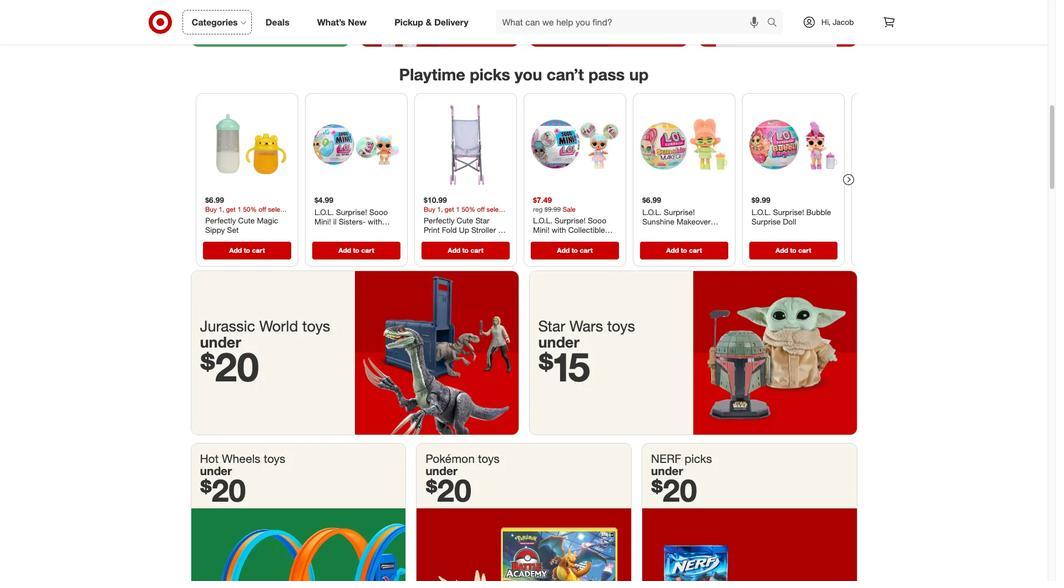 Task type: describe. For each thing, give the bounding box(es) containing it.
can't
[[547, 64, 584, 84]]

pokémon toys under
[[426, 452, 500, 478]]

l.o.l. inside $7.49 reg $9.99 sale l.o.l. surprise!  sooo mini! with collectible doll, 8 surprises
[[533, 216, 552, 225]]

perfectly cute star print fold up stroller for baby doll image
[[419, 98, 512, 191]]

hot wheels toys under
[[200, 452, 286, 478]]

surprises inside $7.49 reg $9.99 sale l.o.l. surprise!  sooo mini! with collectible doll, 8 surprises
[[557, 235, 590, 245]]

doll, inside $7.49 reg $9.99 sale l.o.l. surprise!  sooo mini! with collectible doll, 8 surprises
[[533, 235, 548, 245]]

deals
[[266, 16, 290, 28]]

add to cart for l.o.l. surprise! bubble surprise doll
[[776, 246, 811, 255]]

for
[[498, 225, 507, 235]]

surprises inside $4.99 l.o.l. surprise!  sooo mini! il sisters- with collectible lil sister doll, 5 surprises
[[338, 236, 371, 246]]

categories
[[192, 16, 238, 28]]

perfectly cute magic sippy set image
[[201, 98, 293, 191]]

star inside perfectly cute star print fold up stroller for baby doll
[[475, 216, 489, 225]]

add to cart button for perfectly cute star print fold up stroller for baby doll
[[421, 242, 510, 260]]

perfectly cute magic sippy set
[[205, 216, 278, 235]]

toys for jurassic world toys
[[303, 317, 330, 335]]

$15
[[539, 343, 590, 391]]

to for l.o.l. surprise!  sooo mini! with collectible doll, 8 surprises
[[572, 246, 578, 255]]

nerf
[[651, 452, 682, 466]]

jacob
[[833, 17, 854, 27]]

$20 for jurassic world toys under
[[200, 343, 259, 391]]

il
[[333, 217, 337, 227]]

l.o.l. surprise!  sunshine makeover with 8 surprises - sunshine color change  limited edition doll image
[[638, 98, 731, 191]]

what's
[[317, 16, 346, 28]]

cart for l.o.l. surprise!  sooo mini! il sisters- with collectible lil sister doll, 5 surprises
[[361, 246, 374, 255]]

add for l.o.l. surprise! bubble surprise doll
[[776, 246, 788, 255]]

toys inside pokémon toys under
[[478, 452, 500, 466]]

5 add to cart button from the left
[[640, 242, 728, 260]]

$9.99 l.o.l. surprise! bubble surprise doll
[[752, 195, 831, 227]]

to for perfectly cute magic sippy set
[[244, 246, 250, 255]]

with inside $7.49 reg $9.99 sale l.o.l. surprise!  sooo mini! with collectible doll, 8 surprises
[[552, 225, 566, 235]]

to for l.o.l. surprise! bubble surprise doll
[[790, 246, 797, 255]]

add for perfectly cute magic sippy set
[[229, 246, 242, 255]]

world
[[259, 317, 298, 335]]

nerf picks under
[[651, 452, 712, 478]]

perfectly for sippy
[[205, 216, 236, 225]]

up
[[459, 225, 469, 235]]

star inside star wars toys under
[[539, 317, 566, 335]]

under for star
[[539, 333, 580, 351]]

hi,
[[822, 17, 831, 27]]

set
[[227, 225, 239, 235]]

mini! inside $4.99 l.o.l. surprise!  sooo mini! il sisters- with collectible lil sister doll, 5 surprises
[[314, 217, 331, 227]]

playtime
[[399, 64, 466, 84]]

What can we help you find? suggestions appear below search field
[[496, 10, 770, 34]]

1 $6.99 from the left
[[205, 195, 224, 205]]

5
[[332, 236, 336, 246]]

add for perfectly cute star print fold up stroller for baby doll
[[448, 246, 460, 255]]

fold
[[442, 225, 457, 235]]

magic
[[257, 216, 278, 225]]

add to cart button for l.o.l. surprise!  sooo mini! with collectible doll, 8 surprises
[[531, 242, 619, 260]]

$9.99 inside $9.99 l.o.l. surprise! bubble surprise doll
[[752, 195, 771, 205]]

cart for perfectly cute magic sippy set
[[252, 246, 265, 255]]

surprise
[[752, 217, 781, 227]]

cute for set
[[238, 216, 255, 225]]

what's new
[[317, 16, 367, 28]]

surprise! inside $7.49 reg $9.99 sale l.o.l. surprise!  sooo mini! with collectible doll, 8 surprises
[[555, 216, 586, 225]]

carousel region
[[191, 55, 954, 271]]

l.o.l. surprise!  sooo mini! with collectible doll, 8 surprises image
[[529, 98, 621, 191]]

pickup & delivery link
[[385, 10, 483, 34]]

add to cart button for perfectly cute magic sippy set
[[203, 242, 291, 260]]

mini! inside $7.49 reg $9.99 sale l.o.l. surprise!  sooo mini! with collectible doll, 8 surprises
[[533, 225, 550, 235]]



Task type: locate. For each thing, give the bounding box(es) containing it.
0 vertical spatial picks
[[470, 64, 510, 84]]

$20 for hot wheels toys under
[[200, 472, 246, 509]]

2 cute from the left
[[457, 216, 473, 225]]

add for l.o.l. surprise!  sooo mini! il sisters- with collectible lil sister doll, 5 surprises
[[338, 246, 351, 255]]

cart for perfectly cute star print fold up stroller for baby doll
[[470, 246, 483, 255]]

0 horizontal spatial $9.99
[[545, 205, 561, 213]]

4 add from the left
[[557, 246, 570, 255]]

hot
[[200, 452, 219, 466]]

1 add to cart button from the left
[[203, 242, 291, 260]]

l.o.l. for surprise
[[752, 207, 771, 217]]

hi, jacob
[[822, 17, 854, 27]]

6 cart from the left
[[798, 246, 811, 255]]

0 horizontal spatial picks
[[470, 64, 510, 84]]

up
[[630, 64, 649, 84]]

1 horizontal spatial cute
[[457, 216, 473, 225]]

sale
[[563, 205, 576, 213]]

4 to from the left
[[572, 246, 578, 255]]

you
[[515, 64, 542, 84]]

perfectly cute star print fold up stroller for baby doll
[[424, 216, 507, 245]]

surprise! inside $4.99 l.o.l. surprise!  sooo mini! il sisters- with collectible lil sister doll, 5 surprises
[[336, 207, 367, 217]]

cute up up
[[457, 216, 473, 225]]

3 to from the left
[[462, 246, 469, 255]]

2 $6.99 from the left
[[642, 195, 661, 205]]

cute
[[238, 216, 255, 225], [457, 216, 473, 225]]

toys right wheels
[[264, 452, 286, 466]]

jurassic world toys under
[[200, 317, 330, 351]]

add to cart for perfectly cute star print fold up stroller for baby doll
[[448, 246, 483, 255]]

doll, left 8
[[533, 235, 548, 245]]

doll right surprise in the right top of the page
[[783, 217, 796, 227]]

surprise! up sisters-
[[336, 207, 367, 217]]

under for jurassic
[[200, 333, 241, 351]]

2 add to cart button from the left
[[312, 242, 400, 260]]

1 horizontal spatial star
[[539, 317, 566, 335]]

4 cart from the left
[[580, 246, 593, 255]]

surprises
[[557, 235, 590, 245], [338, 236, 371, 246]]

0 horizontal spatial cute
[[238, 216, 255, 225]]

bubble
[[807, 207, 831, 217]]

categories link
[[182, 10, 252, 34]]

sisters-
[[339, 217, 366, 227]]

collectible inside $7.49 reg $9.99 sale l.o.l. surprise!  sooo mini! with collectible doll, 8 surprises
[[568, 225, 605, 235]]

1 horizontal spatial surprise!
[[555, 216, 586, 225]]

6 add from the left
[[776, 246, 788, 255]]

$20 for nerf picks under
[[651, 472, 697, 509]]

l.o.l. down reg
[[533, 216, 552, 225]]

pokémon
[[426, 452, 475, 466]]

picks for under
[[685, 452, 712, 466]]

$20 down hot
[[200, 472, 246, 509]]

pickup
[[395, 16, 423, 28]]

4 add to cart button from the left
[[531, 242, 619, 260]]

new
[[348, 16, 367, 28]]

0 horizontal spatial surprises
[[338, 236, 371, 246]]

l.o.l. inside $4.99 l.o.l. surprise!  sooo mini! il sisters- with collectible lil sister doll, 5 surprises
[[314, 207, 334, 217]]

1 cute from the left
[[238, 216, 255, 225]]

star up "stroller"
[[475, 216, 489, 225]]

0 vertical spatial doll
[[783, 217, 796, 227]]

add for l.o.l. surprise!  sooo mini! with collectible doll, 8 surprises
[[557, 246, 570, 255]]

$20 down pokémon at bottom left
[[426, 472, 472, 509]]

doll
[[783, 217, 796, 227], [444, 235, 457, 245]]

mini! left il
[[314, 217, 331, 227]]

under inside the nerf picks under
[[651, 464, 683, 478]]

mini!
[[314, 217, 331, 227], [533, 225, 550, 235]]

0 horizontal spatial with
[[368, 217, 382, 227]]

under inside hot wheels toys under
[[200, 464, 232, 478]]

add to cart for perfectly cute magic sippy set
[[229, 246, 265, 255]]

0 horizontal spatial doll
[[444, 235, 457, 245]]

3 add to cart button from the left
[[421, 242, 510, 260]]

star wars toys under
[[539, 317, 635, 351]]

$4.99
[[314, 195, 333, 205]]

$6.99
[[205, 195, 224, 205], [642, 195, 661, 205]]

under inside pokémon toys under
[[426, 464, 458, 478]]

add to cart button
[[203, 242, 291, 260], [312, 242, 400, 260], [421, 242, 510, 260], [531, 242, 619, 260], [640, 242, 728, 260], [749, 242, 838, 260]]

sooo inside $4.99 l.o.l. surprise!  sooo mini! il sisters- with collectible lil sister doll, 5 surprises
[[369, 207, 388, 217]]

surprises right 8
[[557, 235, 590, 245]]

0 horizontal spatial l.o.l.
[[314, 207, 334, 217]]

$4.99 l.o.l. surprise!  sooo mini! il sisters- with collectible lil sister doll, 5 surprises
[[314, 195, 388, 246]]

with up sister on the left top
[[368, 217, 382, 227]]

sippy
[[205, 225, 225, 235]]

l.o.l.
[[314, 207, 334, 217], [752, 207, 771, 217], [533, 216, 552, 225]]

1 perfectly from the left
[[205, 216, 236, 225]]

sooo inside $7.49 reg $9.99 sale l.o.l. surprise!  sooo mini! with collectible doll, 8 surprises
[[588, 216, 606, 225]]

5 cart from the left
[[689, 246, 702, 255]]

delivery
[[434, 16, 469, 28]]

toys right wars
[[608, 317, 635, 335]]

star
[[475, 216, 489, 225], [539, 317, 566, 335]]

baby
[[424, 235, 442, 245]]

picks
[[470, 64, 510, 84], [685, 452, 712, 466]]

toys inside star wars toys under
[[608, 317, 635, 335]]

sister
[[363, 227, 383, 236]]

$20 down nerf
[[651, 472, 697, 509]]

l.o.l. surprise!  sooo mini! il sisters- with collectible lil sister doll, 5 surprises image
[[310, 98, 403, 191]]

add to cart button for l.o.l. surprise!  sooo mini! il sisters- with collectible lil sister doll, 5 surprises
[[312, 242, 400, 260]]

lil
[[353, 227, 361, 236]]

sooo
[[369, 207, 388, 217], [588, 216, 606, 225]]

to
[[244, 246, 250, 255], [353, 246, 359, 255], [462, 246, 469, 255], [572, 246, 578, 255], [681, 246, 687, 255], [790, 246, 797, 255]]

picks for you
[[470, 64, 510, 84]]

2 horizontal spatial surprise!
[[773, 207, 804, 217]]

1 horizontal spatial collectible
[[568, 225, 605, 235]]

0 horizontal spatial mini!
[[314, 217, 331, 227]]

collectible down sale
[[568, 225, 605, 235]]

1 horizontal spatial mini!
[[533, 225, 550, 235]]

jurassic
[[200, 317, 255, 335]]

deals link
[[256, 10, 303, 34]]

$9.99 up surprise in the right top of the page
[[752, 195, 771, 205]]

0 horizontal spatial sooo
[[369, 207, 388, 217]]

1 to from the left
[[244, 246, 250, 255]]

collectible inside $4.99 l.o.l. surprise!  sooo mini! il sisters- with collectible lil sister doll, 5 surprises
[[314, 227, 351, 236]]

search button
[[763, 10, 789, 37]]

4 add to cart from the left
[[557, 246, 593, 255]]

$20 for pokémon toys under
[[426, 472, 472, 509]]

under inside star wars toys under
[[539, 333, 580, 351]]

1 horizontal spatial $9.99
[[752, 195, 771, 205]]

collectible up 5
[[314, 227, 351, 236]]

1 horizontal spatial doll
[[783, 217, 796, 227]]

$7.49 reg $9.99 sale l.o.l. surprise!  sooo mini! with collectible doll, 8 surprises
[[533, 195, 606, 245]]

doll, left 5
[[314, 236, 329, 246]]

$9.99 down $7.49
[[545, 205, 561, 213]]

1 vertical spatial picks
[[685, 452, 712, 466]]

doll,
[[533, 235, 548, 245], [314, 236, 329, 246]]

with inside $4.99 l.o.l. surprise!  sooo mini! il sisters- with collectible lil sister doll, 5 surprises
[[368, 217, 382, 227]]

under inside jurassic world toys under
[[200, 333, 241, 351]]

3 add to cart from the left
[[448, 246, 483, 255]]

cute inside perfectly cute magic sippy set
[[238, 216, 255, 225]]

6 add to cart button from the left
[[749, 242, 838, 260]]

to for l.o.l. surprise!  sooo mini! il sisters- with collectible lil sister doll, 5 surprises
[[353, 246, 359, 255]]

1 horizontal spatial $6.99
[[642, 195, 661, 205]]

surprise! for doll
[[773, 207, 804, 217]]

add to cart for l.o.l. surprise!  sooo mini! with collectible doll, 8 surprises
[[557, 246, 593, 255]]

wheels
[[222, 452, 261, 466]]

1 add from the left
[[229, 246, 242, 255]]

playtime picks you can't pass up
[[399, 64, 649, 84]]

under for hot
[[200, 464, 232, 478]]

reg
[[533, 205, 543, 213]]

0 horizontal spatial surprise!
[[336, 207, 367, 217]]

2 perfectly from the left
[[424, 216, 455, 225]]

toys inside jurassic world toys under
[[303, 317, 330, 335]]

doll, inside $4.99 l.o.l. surprise!  sooo mini! il sisters- with collectible lil sister doll, 5 surprises
[[314, 236, 329, 246]]

l.o.l. for mini!
[[314, 207, 334, 217]]

5 add to cart from the left
[[666, 246, 702, 255]]

under
[[200, 333, 241, 351], [539, 333, 580, 351], [200, 464, 232, 478], [426, 464, 458, 478], [651, 464, 683, 478]]

0 horizontal spatial star
[[475, 216, 489, 225]]

surprise! for il
[[336, 207, 367, 217]]

1 horizontal spatial doll,
[[533, 235, 548, 245]]

picks right nerf
[[685, 452, 712, 466]]

surprise!
[[336, 207, 367, 217], [773, 207, 804, 217], [555, 216, 586, 225]]

picks inside the nerf picks under
[[685, 452, 712, 466]]

5 to from the left
[[681, 246, 687, 255]]

1 horizontal spatial l.o.l.
[[533, 216, 552, 225]]

2 to from the left
[[353, 246, 359, 255]]

1 vertical spatial star
[[539, 317, 566, 335]]

collectible
[[568, 225, 605, 235], [314, 227, 351, 236]]

1 horizontal spatial sooo
[[588, 216, 606, 225]]

perfectly inside perfectly cute star print fold up stroller for baby doll
[[424, 216, 455, 225]]

6 add to cart from the left
[[776, 246, 811, 255]]

1 vertical spatial doll
[[444, 235, 457, 245]]

l.o.l. up surprise in the right top of the page
[[752, 207, 771, 217]]

toys
[[303, 317, 330, 335], [608, 317, 635, 335], [264, 452, 286, 466], [478, 452, 500, 466]]

toys for star wars toys
[[608, 317, 635, 335]]

wars
[[570, 317, 603, 335]]

1 add to cart from the left
[[229, 246, 265, 255]]

add to cart button for l.o.l. surprise! bubble surprise doll
[[749, 242, 838, 260]]

0 horizontal spatial doll,
[[314, 236, 329, 246]]

$9.99 inside $7.49 reg $9.99 sale l.o.l. surprise!  sooo mini! with collectible doll, 8 surprises
[[545, 205, 561, 213]]

$20 down jurassic
[[200, 343, 259, 391]]

3 cart from the left
[[470, 246, 483, 255]]

picks inside carousel 'region'
[[470, 64, 510, 84]]

&
[[426, 16, 432, 28]]

surprise! inside $9.99 l.o.l. surprise! bubble surprise doll
[[773, 207, 804, 217]]

cart for l.o.l. surprise! bubble surprise doll
[[798, 246, 811, 255]]

add to cart for l.o.l. surprise!  sooo mini! il sisters- with collectible lil sister doll, 5 surprises
[[338, 246, 374, 255]]

pickup & delivery
[[395, 16, 469, 28]]

1 horizontal spatial surprises
[[557, 235, 590, 245]]

3 add from the left
[[448, 246, 460, 255]]

$6.99 link
[[638, 98, 731, 240]]

8
[[550, 235, 555, 245]]

6 to from the left
[[790, 246, 797, 255]]

to for perfectly cute star print fold up stroller for baby doll
[[462, 246, 469, 255]]

1 horizontal spatial picks
[[685, 452, 712, 466]]

perfectly
[[205, 216, 236, 225], [424, 216, 455, 225]]

perfectly up sippy
[[205, 216, 236, 225]]

surprise! down sale
[[555, 216, 586, 225]]

picks left you
[[470, 64, 510, 84]]

toys right pokémon at bottom left
[[478, 452, 500, 466]]

0 horizontal spatial $6.99
[[205, 195, 224, 205]]

l.o.l. down the $4.99
[[314, 207, 334, 217]]

2 cart from the left
[[361, 246, 374, 255]]

surprise! up surprise in the right top of the page
[[773, 207, 804, 217]]

l.o.l. surprise! bubble surprise doll image
[[747, 98, 840, 191]]

doll inside perfectly cute star print fold up stroller for baby doll
[[444, 235, 457, 245]]

l.o.l. inside $9.99 l.o.l. surprise! bubble surprise doll
[[752, 207, 771, 217]]

toys right world
[[303, 317, 330, 335]]

print
[[424, 225, 440, 235]]

surprises down lil
[[338, 236, 371, 246]]

5 add from the left
[[666, 246, 679, 255]]

cute for fold
[[457, 216, 473, 225]]

mini! down reg
[[533, 225, 550, 235]]

1 cart from the left
[[252, 246, 265, 255]]

doll inside $9.99 l.o.l. surprise! bubble surprise doll
[[783, 217, 796, 227]]

0 horizontal spatial perfectly
[[205, 216, 236, 225]]

add to cart
[[229, 246, 265, 255], [338, 246, 374, 255], [448, 246, 483, 255], [557, 246, 593, 255], [666, 246, 702, 255], [776, 246, 811, 255]]

$7.49
[[533, 195, 552, 205]]

what's new link
[[308, 10, 381, 34]]

add
[[229, 246, 242, 255], [338, 246, 351, 255], [448, 246, 460, 255], [557, 246, 570, 255], [666, 246, 679, 255], [776, 246, 788, 255]]

toys inside hot wheels toys under
[[264, 452, 286, 466]]

cart
[[252, 246, 265, 255], [361, 246, 374, 255], [470, 246, 483, 255], [580, 246, 593, 255], [689, 246, 702, 255], [798, 246, 811, 255]]

perfectly up print
[[424, 216, 455, 225]]

$20
[[200, 343, 259, 391], [200, 472, 246, 509], [426, 472, 472, 509], [651, 472, 697, 509]]

0 vertical spatial star
[[475, 216, 489, 225]]

1 horizontal spatial with
[[552, 225, 566, 235]]

toys for hot wheels toys
[[264, 452, 286, 466]]

$10.99
[[424, 195, 447, 205]]

2 horizontal spatial l.o.l.
[[752, 207, 771, 217]]

pass
[[589, 64, 625, 84]]

star left wars
[[539, 317, 566, 335]]

perfectly inside perfectly cute magic sippy set
[[205, 216, 236, 225]]

cart for l.o.l. surprise!  sooo mini! with collectible doll, 8 surprises
[[580, 246, 593, 255]]

with
[[368, 217, 382, 227], [552, 225, 566, 235]]

cute up 'set'
[[238, 216, 255, 225]]

$9.99
[[752, 195, 771, 205], [545, 205, 561, 213]]

doll down fold at the top left of page
[[444, 235, 457, 245]]

1 horizontal spatial perfectly
[[424, 216, 455, 225]]

stroller
[[471, 225, 496, 235]]

2 add from the left
[[338, 246, 351, 255]]

cute inside perfectly cute star print fold up stroller for baby doll
[[457, 216, 473, 225]]

with up 8
[[552, 225, 566, 235]]

2 add to cart from the left
[[338, 246, 374, 255]]

search
[[763, 18, 789, 29]]

perfectly for print
[[424, 216, 455, 225]]

0 horizontal spatial collectible
[[314, 227, 351, 236]]



Task type: vqa. For each thing, say whether or not it's contained in the screenshot.
18
no



